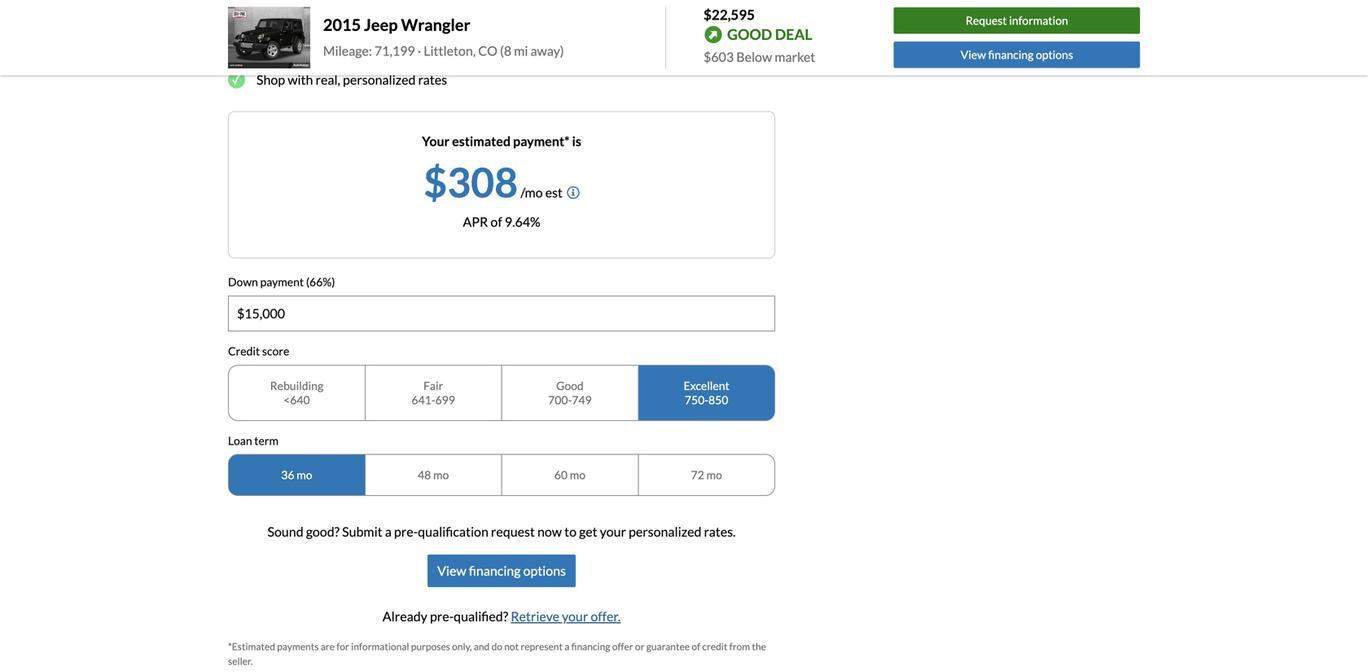 Task type: describe. For each thing, give the bounding box(es) containing it.
get
[[579, 524, 598, 540]]

rebuilding <640
[[270, 379, 323, 407]]

or
[[635, 641, 645, 653]]

below
[[737, 49, 772, 65]]

rebuilding
[[270, 379, 323, 392]]

do
[[492, 641, 503, 653]]

informational
[[351, 641, 409, 653]]

est
[[545, 185, 563, 201]]

real,
[[316, 72, 340, 88]]

credit
[[702, 641, 728, 653]]

2 vertical spatial your
[[562, 609, 588, 624]]

estimate your payment
[[257, 16, 388, 31]]

of inside *estimated payments are for informational purposes only, and do not represent a financing offer or guarantee of credit from the seller.
[[692, 641, 701, 653]]

for
[[337, 641, 349, 653]]

financing for right view financing options button
[[988, 48, 1034, 61]]

view for the bottom view financing options button
[[437, 563, 466, 579]]

1 horizontal spatial pre-
[[394, 524, 418, 540]]

60 mo
[[555, 468, 586, 482]]

749
[[572, 393, 592, 407]]

mo for 48 mo
[[433, 468, 449, 482]]

request information button
[[894, 8, 1140, 34]]

shop
[[257, 72, 285, 88]]

1 horizontal spatial view financing options button
[[894, 42, 1140, 68]]

2015 jeep wrangler image
[[228, 7, 310, 69]]

represent
[[521, 641, 563, 653]]

60
[[555, 468, 568, 482]]

good
[[727, 25, 772, 43]]

down payment (66%)
[[228, 275, 335, 289]]

options for the bottom view financing options button
[[523, 563, 566, 579]]

mi
[[514, 43, 528, 59]]

*estimated payments are for informational purposes only, and do not represent a financing offer or guarantee of credit from the seller.
[[228, 641, 766, 667]]

financing inside *estimated payments are for informational purposes only, and do not represent a financing offer or guarantee of credit from the seller.
[[572, 641, 610, 653]]

0 horizontal spatial personalized
[[343, 72, 416, 88]]

your
[[422, 133, 450, 149]]

jeep
[[364, 15, 398, 34]]

pre- for get
[[280, 44, 304, 60]]

qualified?
[[454, 609, 508, 624]]

72
[[691, 468, 704, 482]]

72 mo
[[691, 468, 722, 482]]

<640
[[284, 393, 310, 407]]

term
[[254, 434, 279, 447]]

wrangler
[[401, 15, 471, 34]]

$603
[[704, 49, 734, 65]]

0 vertical spatial a
[[385, 524, 392, 540]]

request
[[491, 524, 535, 540]]

littleton,
[[424, 43, 476, 59]]

shop with real, personalized rates
[[257, 72, 447, 88]]

2015
[[323, 15, 361, 34]]

good 700-749
[[548, 379, 592, 407]]

get
[[257, 44, 278, 60]]

good deal
[[727, 25, 813, 43]]

down
[[228, 275, 258, 289]]

Down payment (66%) text field
[[229, 296, 775, 331]]

credit score
[[228, 344, 289, 358]]

71,199
[[375, 43, 415, 59]]

view for right view financing options button
[[961, 48, 986, 61]]

estimated
[[452, 133, 511, 149]]

good
[[556, 379, 584, 392]]

$308
[[424, 157, 518, 206]]

information
[[1009, 14, 1068, 27]]

offer.
[[591, 609, 621, 624]]

$22,595
[[704, 6, 755, 23]]

deal
[[775, 25, 813, 43]]

1 vertical spatial payment
[[260, 275, 304, 289]]

641-
[[412, 393, 435, 407]]

retrieve
[[511, 609, 560, 624]]

request information
[[966, 14, 1068, 27]]

1 horizontal spatial payment
[[338, 16, 388, 31]]

credit
[[228, 344, 260, 358]]

0 vertical spatial your
[[310, 16, 336, 31]]

away)
[[531, 43, 564, 59]]

fair
[[424, 379, 443, 392]]

loan
[[228, 434, 252, 447]]

already pre-qualified? retrieve your offer.
[[383, 609, 621, 624]]

(8
[[500, 43, 512, 59]]

co
[[478, 43, 498, 59]]

36 mo
[[281, 468, 312, 482]]



Task type: locate. For each thing, give the bounding box(es) containing it.
personalized left rates.
[[629, 524, 702, 540]]

and
[[474, 641, 490, 653]]

700-
[[548, 393, 572, 407]]

0 horizontal spatial your
[[310, 16, 336, 31]]

699
[[435, 393, 455, 407]]

a right submit
[[385, 524, 392, 540]]

view financing options button down request information button on the top right of page
[[894, 42, 1140, 68]]

0 horizontal spatial a
[[385, 524, 392, 540]]

apr of 9.64%
[[463, 214, 541, 230]]

now
[[538, 524, 562, 540]]

financing for the bottom view financing options button
[[469, 563, 521, 579]]

mileage:
[[323, 43, 372, 59]]

1 vertical spatial view financing options button
[[428, 555, 576, 587]]

view financing options button down sound good? submit a pre-qualification request now to get your personalized rates.
[[428, 555, 576, 587]]

2 horizontal spatial your
[[600, 524, 626, 540]]

view
[[961, 48, 986, 61], [437, 563, 466, 579]]

0 horizontal spatial of
[[491, 214, 502, 230]]

to
[[565, 524, 577, 540]]

submit
[[342, 524, 383, 540]]

request
[[966, 14, 1007, 27]]

0 horizontal spatial view financing options button
[[428, 555, 576, 587]]

4 mo from the left
[[707, 468, 722, 482]]

pre- right get
[[280, 44, 304, 60]]

0 vertical spatial view
[[961, 48, 986, 61]]

$308 /mo est
[[424, 157, 563, 206]]

0 vertical spatial options
[[1036, 48, 1074, 61]]

1 horizontal spatial personalized
[[629, 524, 702, 540]]

already
[[383, 609, 428, 624]]

estimate
[[257, 16, 307, 31]]

0 vertical spatial pre-
[[280, 44, 304, 60]]

mo
[[297, 468, 312, 482], [433, 468, 449, 482], [570, 468, 586, 482], [707, 468, 722, 482]]

mo for 60 mo
[[570, 468, 586, 482]]

a inside *estimated payments are for informational purposes only, and do not represent a financing offer or guarantee of credit from the seller.
[[565, 641, 570, 653]]

payments
[[277, 641, 319, 653]]

0 vertical spatial personalized
[[343, 72, 416, 88]]

mo for 72 mo
[[707, 468, 722, 482]]

payment left (66%) at the left of page
[[260, 275, 304, 289]]

seller.
[[228, 655, 253, 667]]

1 vertical spatial options
[[523, 563, 566, 579]]

1 horizontal spatial view financing options
[[961, 48, 1074, 61]]

mo right 60
[[570, 468, 586, 482]]

your
[[310, 16, 336, 31], [600, 524, 626, 540], [562, 609, 588, 624]]

view financing options down sound good? submit a pre-qualification request now to get your personalized rates.
[[437, 563, 566, 579]]

1 horizontal spatial your
[[562, 609, 588, 624]]

personalized down 71,199 at the left top of page
[[343, 72, 416, 88]]

48
[[418, 468, 431, 482]]

sound good? submit a pre-qualification request now to get your personalized rates.
[[268, 524, 736, 540]]

0 horizontal spatial view financing options
[[437, 563, 566, 579]]

your up qualified
[[310, 16, 336, 31]]

(66%)
[[306, 275, 335, 289]]

mo right 36
[[297, 468, 312, 482]]

view financing options down request information button on the top right of page
[[961, 48, 1074, 61]]

with
[[288, 72, 313, 88]]

payment*
[[513, 133, 570, 149]]

0 horizontal spatial options
[[523, 563, 566, 579]]

1 horizontal spatial a
[[565, 641, 570, 653]]

0 vertical spatial payment
[[338, 16, 388, 31]]

2 horizontal spatial financing
[[988, 48, 1034, 61]]

sound
[[268, 524, 304, 540]]

*estimated
[[228, 641, 275, 653]]

view financing options for the bottom view financing options button
[[437, 563, 566, 579]]

0 vertical spatial view financing options
[[961, 48, 1074, 61]]

options for right view financing options button
[[1036, 48, 1074, 61]]

offer
[[612, 641, 633, 653]]

your estimated payment* is
[[422, 133, 581, 149]]

options down information
[[1036, 48, 1074, 61]]

options down the now
[[523, 563, 566, 579]]

pre- right submit
[[394, 524, 418, 540]]

1 vertical spatial your
[[600, 524, 626, 540]]

guarantee
[[647, 641, 690, 653]]

1 vertical spatial pre-
[[394, 524, 418, 540]]

mo for 36 mo
[[297, 468, 312, 482]]

1 vertical spatial a
[[565, 641, 570, 653]]

a right represent
[[565, 641, 570, 653]]

2 mo from the left
[[433, 468, 449, 482]]

0 horizontal spatial pre-
[[280, 44, 304, 60]]

financing down sound good? submit a pre-qualification request now to get your personalized rates.
[[469, 563, 521, 579]]

of left credit at the right of the page
[[692, 641, 701, 653]]

only,
[[452, 641, 472, 653]]

0 horizontal spatial financing
[[469, 563, 521, 579]]

not
[[504, 641, 519, 653]]

qualified
[[304, 44, 354, 60]]

is
[[572, 133, 581, 149]]

your left the offer. on the left
[[562, 609, 588, 624]]

a
[[385, 524, 392, 540], [565, 641, 570, 653]]

view down qualification
[[437, 563, 466, 579]]

payment
[[338, 16, 388, 31], [260, 275, 304, 289]]

2015 jeep wrangler mileage: 71,199 · littleton, co (8 mi away)
[[323, 15, 564, 59]]

view financing options
[[961, 48, 1074, 61], [437, 563, 566, 579]]

your right get
[[600, 524, 626, 540]]

3 mo from the left
[[570, 468, 586, 482]]

mo right 72 in the bottom right of the page
[[707, 468, 722, 482]]

$603 below market
[[704, 49, 816, 65]]

750-
[[685, 393, 709, 407]]

score
[[262, 344, 289, 358]]

850
[[709, 393, 729, 407]]

financing down request information button on the top right of page
[[988, 48, 1034, 61]]

pre-
[[280, 44, 304, 60], [394, 524, 418, 540], [430, 609, 454, 624]]

info circle image
[[567, 186, 580, 199]]

pre- up the purposes
[[430, 609, 454, 624]]

view down request
[[961, 48, 986, 61]]

0 horizontal spatial view
[[437, 563, 466, 579]]

excellent 750-850
[[684, 379, 730, 407]]

of right apr
[[491, 214, 502, 230]]

0 vertical spatial view financing options button
[[894, 42, 1140, 68]]

1 horizontal spatial view
[[961, 48, 986, 61]]

2 vertical spatial pre-
[[430, 609, 454, 624]]

good?
[[306, 524, 340, 540]]

36
[[281, 468, 294, 482]]

1 vertical spatial financing
[[469, 563, 521, 579]]

0 vertical spatial financing
[[988, 48, 1034, 61]]

pre- for already
[[430, 609, 454, 624]]

0 vertical spatial of
[[491, 214, 502, 230]]

get pre-qualified
[[257, 44, 354, 60]]

/mo
[[521, 185, 543, 201]]

2 vertical spatial financing
[[572, 641, 610, 653]]

retrieve your offer. link
[[511, 609, 621, 624]]

loan term
[[228, 434, 279, 447]]

rates.
[[704, 524, 736, 540]]

fair 641-699
[[412, 379, 455, 407]]

from
[[730, 641, 750, 653]]

1 horizontal spatial options
[[1036, 48, 1074, 61]]

payment up mileage:
[[338, 16, 388, 31]]

1 horizontal spatial financing
[[572, 641, 610, 653]]

mo right "48"
[[433, 468, 449, 482]]

are
[[321, 641, 335, 653]]

2 horizontal spatial pre-
[[430, 609, 454, 624]]

market
[[775, 49, 816, 65]]

qualification
[[418, 524, 489, 540]]

1 vertical spatial personalized
[[629, 524, 702, 540]]

financing left offer
[[572, 641, 610, 653]]

·
[[418, 43, 421, 59]]

view financing options for right view financing options button
[[961, 48, 1074, 61]]

0 horizontal spatial payment
[[260, 275, 304, 289]]

1 mo from the left
[[297, 468, 312, 482]]

1 vertical spatial view
[[437, 563, 466, 579]]

1 vertical spatial view financing options
[[437, 563, 566, 579]]

1 horizontal spatial of
[[692, 641, 701, 653]]

excellent
[[684, 379, 730, 392]]

rates
[[418, 72, 447, 88]]

1 vertical spatial of
[[692, 641, 701, 653]]

9.64%
[[505, 214, 541, 230]]

48 mo
[[418, 468, 449, 482]]



Task type: vqa. For each thing, say whether or not it's contained in the screenshot.
up
no



